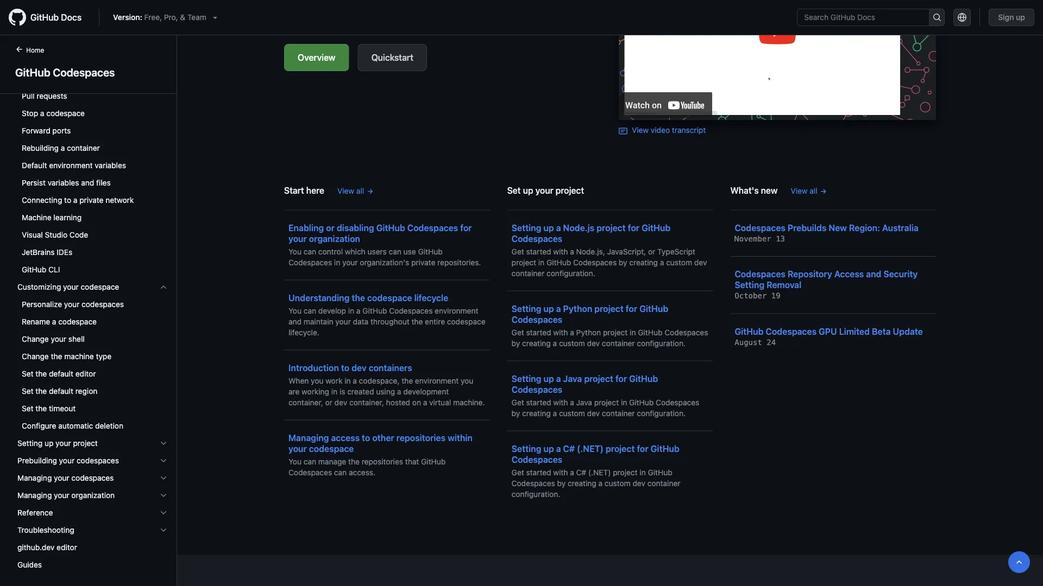 Task type: describe. For each thing, give the bounding box(es) containing it.
change your shell link
[[13, 331, 172, 348]]

transcript
[[672, 126, 706, 135]]

organization inside enabling or disabling github codespaces for your organization you can control which users can use github codespaces in your organization's private repositories.
[[309, 234, 360, 244]]

view for enabling or disabling github codespaces for your organization
[[337, 186, 354, 195]]

github docs link
[[9, 9, 90, 26]]

24
[[767, 338, 776, 347]]

codespace for rename
[[58, 318, 97, 327]]

managing for to
[[288, 433, 329, 443]]

for inside 'setting up a c# (.net) project for github codespaces get started with a c# (.net) project in github codespaces by creating a custom dev container configuration.'
[[637, 444, 649, 454]]

maintain
[[304, 317, 333, 326]]

managing for organization
[[17, 491, 52, 500]]

codespaces inside the github codespaces gpu limited beta update august 24
[[766, 327, 817, 337]]

triangle down image
[[211, 13, 219, 22]]

troubleshooting button
[[13, 522, 172, 539]]

up for setting up a python project for github codespaces get started with a python project in github codespaces by creating a custom dev container configuration.
[[543, 304, 554, 314]]

setting up a node.js project for github codespaces get started with a node.js, javascript, or typescript project in github codespaces by creating a custom dev container configuration.
[[512, 223, 707, 278]]

set the default editor link
[[13, 366, 172, 383]]

a inside the understanding the codespace lifecycle you can develop in a github codespaces environment and maintain your data throughout the entire codespace lifecycle.
[[356, 306, 360, 315]]

setting up your project
[[17, 439, 98, 448]]

or inside enabling or disabling github codespaces for your organization you can control which users can use github codespaces in your organization's private repositories.
[[326, 223, 335, 233]]

pull
[[22, 92, 35, 101]]

0 vertical spatial repositories
[[396, 433, 446, 443]]

your inside dropdown button
[[59, 457, 75, 466]]

version: free, pro, & team
[[113, 13, 206, 22]]

set for set up your project
[[507, 185, 521, 196]]

1 container, from the left
[[288, 398, 323, 407]]

codespaces prebuilds new region: australia november 13
[[735, 223, 919, 243]]

a inside "link"
[[61, 144, 65, 153]]

you for enabling or disabling github codespaces for your organization
[[288, 247, 302, 256]]

pro,
[[164, 13, 178, 22]]

set for set the timeout
[[22, 404, 33, 413]]

persist variables and files
[[22, 178, 111, 187]]

network
[[106, 196, 134, 205]]

hosted
[[386, 398, 410, 407]]

rename a codespace
[[22, 318, 97, 327]]

1 vertical spatial (.net)
[[588, 468, 611, 477]]

forward
[[22, 126, 50, 135]]

what's new
[[730, 185, 778, 196]]

to inside managing access to other repositories within your codespace you can manage the repositories that github codespaces can access.
[[362, 433, 370, 443]]

set for set the default editor
[[22, 370, 33, 379]]

github inside the github codespaces gpu limited beta update august 24
[[735, 327, 764, 337]]

view all link for start here
[[337, 185, 374, 197]]

container inside setting up a node.js project for github codespaces get started with a node.js, javascript, or typescript project in github codespaces by creating a custom dev container configuration.
[[512, 269, 545, 278]]

for for enabling or disabling github codespaces for your organization
[[460, 223, 472, 233]]

github cli
[[22, 265, 60, 274]]

codespaces for managing your codespaces
[[71, 474, 114, 483]]

codespaces repository access and security setting removal october 19
[[735, 269, 918, 301]]

variables inside "default environment variables" link
[[95, 161, 126, 170]]

setting for setting up a c# (.net) project for github codespaces
[[512, 444, 541, 454]]

customizing your codespace element for stop a codespace link
[[9, 296, 177, 435]]

lifecycle
[[414, 293, 448, 303]]

github codespaces link
[[13, 64, 164, 80]]

sc 9kayk9 0 image for reference
[[159, 509, 168, 518]]

rebuilding a container link
[[13, 140, 172, 157]]

set the default editor
[[22, 370, 96, 379]]

guides
[[17, 561, 42, 570]]

setting for setting up a python project for github codespaces
[[512, 304, 541, 314]]

overview
[[298, 52, 335, 63]]

dev inside setting up a node.js project for github codespaces get started with a node.js, javascript, or typescript project in github codespaces by creating a custom dev container configuration.
[[694, 258, 707, 267]]

team
[[187, 13, 206, 22]]

setting up a java project for github codespaces get started with a java project in github codespaces by creating a custom dev container configuration.
[[512, 374, 699, 418]]

the up 'set the default editor'
[[51, 352, 62, 361]]

view for codespaces prebuilds new region: australia
[[791, 186, 808, 195]]

environment inside github codespaces element
[[49, 161, 93, 170]]

change your shell
[[22, 335, 85, 344]]

enabling or disabling github codespaces for your organization you can control which users can use github codespaces in your organization's private repositories.
[[288, 223, 481, 267]]

up for setting up a node.js project for github codespaces get started with a node.js, javascript, or typescript project in github codespaces by creating a custom dev container configuration.
[[543, 223, 554, 233]]

within
[[448, 433, 473, 443]]

view all for start here
[[337, 186, 364, 195]]

timeout
[[49, 404, 76, 413]]

with for python
[[553, 328, 568, 337]]

all for new
[[810, 186, 817, 195]]

dev inside setting up a java project for github codespaces get started with a java project in github codespaces by creating a custom dev container configuration.
[[587, 409, 600, 418]]

creating inside 'setting up a c# (.net) project for github codespaces get started with a c# (.net) project in github codespaces by creating a custom dev container configuration.'
[[568, 479, 596, 488]]

private inside 'link'
[[79, 196, 104, 205]]

studio
[[45, 231, 67, 240]]

codespaces inside codespaces repository access and security setting removal october 19
[[735, 269, 786, 280]]

get for setting up a java project for github codespaces
[[512, 398, 524, 407]]

by inside 'setting up a c# (.net) project for github codespaces get started with a c# (.net) project in github codespaces by creating a custom dev container configuration.'
[[557, 479, 566, 488]]

october 19 element
[[735, 292, 780, 301]]

view video transcript link
[[619, 126, 706, 135]]

connecting
[[22, 196, 62, 205]]

custom inside setting up a node.js project for github codespaces get started with a node.js, javascript, or typescript project in github codespaces by creating a custom dev container configuration.
[[666, 258, 692, 267]]

dev inside 'setting up a c# (.net) project for github codespaces get started with a c# (.net) project in github codespaces by creating a custom dev container configuration.'
[[633, 479, 645, 488]]

codespace inside managing access to other repositories within your codespace you can manage the repositories that github codespaces can access.
[[309, 444, 354, 454]]

with inside 'setting up a c# (.net) project for github codespaces get started with a c# (.net) project in github codespaces by creating a custom dev container configuration.'
[[553, 468, 568, 477]]

november
[[735, 234, 771, 243]]

reference
[[17, 509, 53, 518]]

19
[[771, 292, 780, 301]]

container inside setting up a python project for github codespaces get started with a python project in github codespaces by creating a custom dev container configuration.
[[602, 339, 635, 348]]

default environment variables link
[[13, 157, 172, 174]]

machine
[[64, 352, 94, 361]]

the inside managing access to other repositories within your codespace you can manage the repositories that github codespaces can access.
[[348, 457, 360, 466]]

understanding
[[288, 293, 350, 303]]

can left use
[[389, 247, 401, 256]]

august 24 element
[[735, 338, 776, 347]]

codespaces for personalize your codespaces
[[82, 300, 124, 309]]

sc 9kayk9 0 image for managing your organization
[[159, 492, 168, 500]]

the up data at the bottom
[[352, 293, 365, 303]]

github inside managing access to other repositories within your codespace you can manage the repositories that github codespaces can access.
[[421, 457, 446, 466]]

beta
[[872, 327, 891, 337]]

up for setting up your project
[[45, 439, 53, 448]]

customizing your codespace element for github codespaces link on the left of page
[[9, 279, 177, 435]]

and inside the understanding the codespace lifecycle you can develop in a github codespaces environment and maintain your data throughout the entire codespace lifecycle.
[[288, 317, 302, 326]]

codespaces inside managing access to other repositories within your codespace you can manage the repositories that github codespaces can access.
[[288, 468, 332, 477]]

creating inside setting up a node.js project for github codespaces get started with a node.js, javascript, or typescript project in github codespaces by creating a custom dev container configuration.
[[629, 258, 658, 267]]

view all link for what's new
[[791, 185, 827, 197]]

to for introduction
[[341, 363, 349, 373]]

node.js
[[563, 223, 594, 233]]

started inside 'setting up a c# (.net) project for github codespaces get started with a c# (.net) project in github codespaces by creating a custom dev container configuration.'
[[526, 468, 551, 477]]

sign up link
[[989, 9, 1034, 26]]

organization inside "dropdown button"
[[71, 491, 115, 500]]

access.
[[349, 468, 375, 477]]

managing your codespaces
[[17, 474, 114, 483]]

connecting to a private network
[[22, 196, 134, 205]]

view video transcript
[[632, 126, 706, 135]]

in inside setting up a python project for github codespaces get started with a python project in github codespaces by creating a custom dev container configuration.
[[630, 328, 636, 337]]

prebuilding
[[17, 457, 57, 466]]

prebuilding your codespaces
[[17, 457, 119, 466]]

region
[[75, 387, 97, 396]]

up for setting up a c# (.net) project for github codespaces get started with a c# (.net) project in github codespaces by creating a custom dev container configuration.
[[543, 444, 554, 454]]

0 vertical spatial (.net)
[[577, 444, 604, 454]]

change the machine type link
[[13, 348, 172, 366]]

managing your codespaces button
[[13, 470, 172, 487]]

set up your project
[[507, 185, 584, 196]]

the left entire
[[412, 317, 423, 326]]

personalize your codespaces
[[22, 300, 124, 309]]

automatic
[[58, 422, 93, 431]]

access
[[331, 433, 360, 443]]

up for setting up a java project for github codespaces get started with a java project in github codespaces by creating a custom dev container configuration.
[[543, 374, 554, 384]]

your inside the understanding the codespace lifecycle you can develop in a github codespaces environment and maintain your data throughout the entire codespace lifecycle.
[[335, 317, 351, 326]]

quickstart
[[371, 52, 413, 63]]

stop a codespace
[[22, 109, 85, 118]]

other
[[372, 433, 394, 443]]

container inside setting up a java project for github codespaces get started with a java project in github codespaces by creating a custom dev container configuration.
[[602, 409, 635, 418]]

all for disabling
[[356, 186, 364, 195]]

setting inside codespaces repository access and security setting removal october 19
[[735, 280, 764, 290]]

managing access to other repositories within your codespace you can manage the repositories that github codespaces can access.
[[288, 433, 473, 477]]

or inside the introduction to dev containers when you work in a codespace, the environment you are working in is created using a development container, or dev container, hosted on a virtual machine.
[[325, 398, 332, 407]]

for for setting up a java project for github codespaces
[[615, 374, 627, 384]]

codespace for stop
[[46, 109, 85, 118]]

machine.
[[453, 398, 485, 407]]

creating inside setting up a java project for github codespaces get started with a java project in github codespaces by creating a custom dev container configuration.
[[522, 409, 551, 418]]

visual studio code link
[[13, 227, 172, 244]]

javascript,
[[607, 247, 646, 256]]

by inside setting up a java project for github codespaces get started with a java project in github codespaces by creating a custom dev container configuration.
[[512, 409, 520, 418]]

configuration. inside 'setting up a c# (.net) project for github codespaces get started with a c# (.net) project in github codespaces by creating a custom dev container configuration.'
[[512, 490, 560, 499]]

codespace,
[[359, 376, 400, 385]]

editor inside "link"
[[75, 370, 96, 379]]

setting for setting up a node.js project for github codespaces
[[512, 223, 541, 233]]

repository
[[788, 269, 832, 280]]

disabling
[[337, 223, 374, 233]]

can down 'manage'
[[334, 468, 347, 477]]

users
[[368, 247, 387, 256]]

ports
[[52, 126, 71, 135]]

environment for introduction to dev containers
[[415, 376, 459, 385]]

your inside managing access to other repositories within your codespace you can manage the repositories that github codespaces can access.
[[288, 444, 307, 454]]

started for setting up a java project for github codespaces
[[526, 398, 551, 407]]

configure
[[22, 422, 56, 431]]

the inside "link"
[[35, 370, 47, 379]]

1 vertical spatial repositories
[[362, 457, 403, 466]]

sc 9kayk9 0 image for troubleshooting
[[159, 526, 168, 535]]

codespace for customizing
[[81, 283, 119, 292]]

quickstart link
[[358, 44, 427, 71]]

here
[[306, 185, 324, 196]]

by inside setting up a node.js project for github codespaces get started with a node.js, javascript, or typescript project in github codespaces by creating a custom dev container configuration.
[[619, 258, 627, 267]]

pull requests link
[[13, 87, 172, 105]]

setting inside dropdown button
[[17, 439, 42, 448]]

using
[[376, 387, 395, 396]]

github codespaces
[[15, 66, 115, 79]]

get for setting up a node.js project for github codespaces
[[512, 247, 524, 256]]

in inside the understanding the codespace lifecycle you can develop in a github codespaces environment and maintain your data throughout the entire codespace lifecycle.
[[348, 306, 354, 315]]



Task type: vqa. For each thing, say whether or not it's contained in the screenshot.
third sc 9kayk9 0 icon from the bottom of the Billing and payments element
no



Task type: locate. For each thing, give the bounding box(es) containing it.
change the machine type
[[22, 352, 111, 361]]

1 horizontal spatial to
[[341, 363, 349, 373]]

and inside persist variables and files link
[[81, 178, 94, 187]]

customizing your codespace element containing personalize your codespaces
[[9, 296, 177, 435]]

and right "access"
[[866, 269, 881, 280]]

in inside enabling or disabling github codespaces for your organization you can control which users can use github codespaces in your organization's private repositories.
[[334, 258, 340, 267]]

get inside setting up a node.js project for github codespaces get started with a node.js, javascript, or typescript project in github codespaces by creating a custom dev container configuration.
[[512, 247, 524, 256]]

cli
[[48, 265, 60, 274]]

all up prebuilds
[[810, 186, 817, 195]]

0 vertical spatial default
[[49, 370, 73, 379]]

container, down created
[[349, 398, 384, 407]]

private down persist variables and files link
[[79, 196, 104, 205]]

1 sc 9kayk9 0 image from the top
[[159, 283, 168, 292]]

you up lifecycle.
[[288, 306, 302, 315]]

search image
[[933, 13, 941, 22]]

1 vertical spatial variables
[[48, 178, 79, 187]]

for for setting up a python project for github codespaces
[[626, 304, 637, 314]]

you inside the understanding the codespace lifecycle you can develop in a github codespaces environment and maintain your data throughout the entire codespace lifecycle.
[[288, 306, 302, 315]]

you up working
[[311, 376, 323, 385]]

you down the 'enabling'
[[288, 247, 302, 256]]

persist variables and files link
[[13, 174, 172, 192]]

1 vertical spatial change
[[22, 352, 49, 361]]

repositories up access.
[[362, 457, 403, 466]]

development
[[403, 387, 449, 396]]

get for setting up a python project for github codespaces
[[512, 328, 524, 337]]

codespace up throughout
[[367, 293, 412, 303]]

1 vertical spatial private
[[411, 258, 435, 267]]

organization down managing your codespaces dropdown button
[[71, 491, 115, 500]]

editor down troubleshooting
[[57, 544, 77, 553]]

3 sc 9kayk9 0 image from the top
[[159, 457, 168, 466]]

configuration. inside setting up a java project for github codespaces get started with a java project in github codespaces by creating a custom dev container configuration.
[[637, 409, 686, 418]]

environment up persist variables and files
[[49, 161, 93, 170]]

1 vertical spatial environment
[[435, 306, 478, 315]]

0 horizontal spatial you
[[311, 376, 323, 385]]

guides link
[[13, 557, 172, 574]]

0 vertical spatial you
[[288, 247, 302, 256]]

1 vertical spatial you
[[288, 306, 302, 315]]

1 horizontal spatial private
[[411, 258, 435, 267]]

and left files on the top of the page
[[81, 178, 94, 187]]

github codespaces gpu limited beta update august 24
[[735, 327, 923, 347]]

sc 9kayk9 0 image for customizing your codespace
[[159, 283, 168, 292]]

or inside setting up a node.js project for github codespaces get started with a node.js, javascript, or typescript project in github codespaces by creating a custom dev container configuration.
[[648, 247, 655, 256]]

shell
[[68, 335, 85, 344]]

set the default region
[[22, 387, 97, 396]]

github.dev
[[17, 544, 55, 553]]

custom inside 'setting up a c# (.net) project for github codespaces get started with a c# (.net) project in github codespaces by creating a custom dev container configuration.'
[[605, 479, 631, 488]]

github codespaces element
[[0, 0, 177, 586]]

customizing your codespace element containing customizing your codespace
[[9, 279, 177, 435]]

are
[[288, 387, 300, 396]]

2 vertical spatial to
[[362, 433, 370, 443]]

1 vertical spatial or
[[648, 247, 655, 256]]

setting for setting up a java project for github codespaces
[[512, 374, 541, 384]]

setting inside setting up a node.js project for github codespaces get started with a node.js, javascript, or typescript project in github codespaces by creating a custom dev container configuration.
[[512, 223, 541, 233]]

0 vertical spatial private
[[79, 196, 104, 205]]

and up lifecycle.
[[288, 317, 302, 326]]

set inside "link"
[[22, 370, 33, 379]]

started for setting up a node.js project for github codespaces
[[526, 247, 551, 256]]

view all
[[337, 186, 364, 195], [791, 186, 817, 195]]

environment up entire
[[435, 306, 478, 315]]

you up machine.
[[461, 376, 473, 385]]

1 horizontal spatial all
[[810, 186, 817, 195]]

1 vertical spatial python
[[576, 328, 601, 337]]

persist
[[22, 178, 46, 187]]

2 vertical spatial codespaces
[[71, 474, 114, 483]]

to for connecting
[[64, 196, 71, 205]]

version:
[[113, 13, 142, 22]]

sc 9kayk9 0 image inside setting up your project dropdown button
[[159, 440, 168, 448]]

default for region
[[49, 387, 73, 396]]

1 with from the top
[[553, 247, 568, 256]]

codespaces down the 'prebuilding your codespaces' dropdown button
[[71, 474, 114, 483]]

up inside dropdown button
[[45, 439, 53, 448]]

managing up reference
[[17, 491, 52, 500]]

1 started from the top
[[526, 247, 551, 256]]

4 started from the top
[[526, 468, 551, 477]]

editor up "region"
[[75, 370, 96, 379]]

1 vertical spatial and
[[866, 269, 881, 280]]

managing down prebuilding
[[17, 474, 52, 483]]

1 vertical spatial default
[[49, 387, 73, 396]]

codespaces inside customizing your codespace element
[[82, 300, 124, 309]]

0 vertical spatial editor
[[75, 370, 96, 379]]

with for java
[[553, 398, 568, 407]]

security
[[884, 269, 918, 280]]

started inside setting up a python project for github codespaces get started with a python project in github codespaces by creating a custom dev container configuration.
[[526, 328, 551, 337]]

codespace down github cli link
[[81, 283, 119, 292]]

0 horizontal spatial organization
[[71, 491, 115, 500]]

the up configure
[[35, 404, 47, 413]]

1 vertical spatial editor
[[57, 544, 77, 553]]

container,
[[288, 398, 323, 407], [349, 398, 384, 407]]

the inside the introduction to dev containers when you work in a codespace, the environment you are working in is created using a development container, or dev container, hosted on a virtual machine.
[[402, 376, 413, 385]]

3 started from the top
[[526, 398, 551, 407]]

1 horizontal spatial view all
[[791, 186, 817, 195]]

august
[[735, 338, 762, 347]]

a
[[40, 109, 44, 118], [61, 144, 65, 153], [73, 196, 77, 205], [556, 223, 561, 233], [570, 247, 574, 256], [660, 258, 664, 267], [556, 304, 561, 314], [356, 306, 360, 315], [52, 318, 56, 327], [570, 328, 574, 337], [553, 339, 557, 348], [556, 374, 561, 384], [353, 376, 357, 385], [397, 387, 401, 396], [423, 398, 427, 407], [570, 398, 574, 407], [553, 409, 557, 418], [556, 444, 561, 454], [570, 468, 574, 477], [598, 479, 603, 488]]

the down containers
[[402, 376, 413, 385]]

for inside setting up a node.js project for github codespaces get started with a node.js, javascript, or typescript project in github codespaces by creating a custom dev container configuration.
[[628, 223, 639, 233]]

0 horizontal spatial c#
[[563, 444, 575, 454]]

variables inside persist variables and files link
[[48, 178, 79, 187]]

managing your organization
[[17, 491, 115, 500]]

managing up 'manage'
[[288, 433, 329, 443]]

sc 9kayk9 0 image inside managing your organization "dropdown button"
[[159, 492, 168, 500]]

2 vertical spatial you
[[288, 457, 302, 466]]

2 vertical spatial managing
[[17, 491, 52, 500]]

new
[[761, 185, 778, 196]]

1 view all link from the left
[[337, 185, 374, 197]]

custom inside setting up a java project for github codespaces get started with a java project in github codespaces by creating a custom dev container configuration.
[[559, 409, 585, 418]]

1 default from the top
[[49, 370, 73, 379]]

1 horizontal spatial container,
[[349, 398, 384, 407]]

virtual
[[429, 398, 451, 407]]

2 container, from the left
[[349, 398, 384, 407]]

sc 9kayk9 0 image inside the 'prebuilding your codespaces' dropdown button
[[159, 457, 168, 466]]

you left 'manage'
[[288, 457, 302, 466]]

container inside 'setting up a c# (.net) project for github codespaces get started with a c# (.net) project in github codespaces by creating a custom dev container configuration.'
[[647, 479, 680, 488]]

managing for codespaces
[[17, 474, 52, 483]]

environment inside the understanding the codespace lifecycle you can develop in a github codespaces environment and maintain your data throughout the entire codespace lifecycle.
[[435, 306, 478, 315]]

default environment variables
[[22, 161, 126, 170]]

0 horizontal spatial all
[[356, 186, 364, 195]]

2 view all from the left
[[791, 186, 817, 195]]

requests
[[37, 92, 67, 101]]

rebuilding a container
[[22, 144, 100, 153]]

1 vertical spatial sc 9kayk9 0 image
[[159, 526, 168, 535]]

private inside enabling or disabling github codespaces for your organization you can control which users can use github codespaces in your organization's private repositories.
[[411, 258, 435, 267]]

1 you from the left
[[311, 376, 323, 385]]

1 you from the top
[[288, 247, 302, 256]]

view
[[632, 126, 649, 135], [337, 186, 354, 195], [791, 186, 808, 195]]

container inside "link"
[[67, 144, 100, 153]]

codespace up ports
[[46, 109, 85, 118]]

tooltip
[[1008, 552, 1030, 574]]

november 13 element
[[735, 234, 785, 243]]

australia
[[882, 223, 919, 233]]

configure automatic deletion
[[22, 422, 123, 431]]

the up the set the default region on the left bottom of the page
[[35, 370, 47, 379]]

2 horizontal spatial view
[[791, 186, 808, 195]]

0 horizontal spatial to
[[64, 196, 71, 205]]

1 vertical spatial organization
[[71, 491, 115, 500]]

3 you from the top
[[288, 457, 302, 466]]

github inside the understanding the codespace lifecycle you can develop in a github codespaces environment and maintain your data throughout the entire codespace lifecycle.
[[362, 306, 387, 315]]

variables down default environment variables
[[48, 178, 79, 187]]

codespace up 'manage'
[[309, 444, 354, 454]]

data
[[353, 317, 368, 326]]

2 with from the top
[[553, 328, 568, 337]]

2 horizontal spatial and
[[866, 269, 881, 280]]

project inside dropdown button
[[73, 439, 98, 448]]

up for set up your project
[[523, 185, 533, 196]]

view right new on the top of page
[[791, 186, 808, 195]]

jetbrains ides
[[22, 248, 72, 257]]

all up disabling
[[356, 186, 364, 195]]

0 horizontal spatial variables
[[48, 178, 79, 187]]

1 change from the top
[[22, 335, 49, 344]]

codespaces inside the understanding the codespace lifecycle you can develop in a github codespaces environment and maintain your data throughout the entire codespace lifecycle.
[[389, 306, 433, 315]]

0 vertical spatial environment
[[49, 161, 93, 170]]

gpu
[[819, 327, 837, 337]]

default for editor
[[49, 370, 73, 379]]

type
[[96, 352, 111, 361]]

set the default region link
[[13, 383, 172, 400]]

2 you from the top
[[288, 306, 302, 315]]

1 horizontal spatial view all link
[[791, 185, 827, 197]]

0 horizontal spatial view all
[[337, 186, 364, 195]]

&
[[180, 13, 185, 22]]

0 horizontal spatial view all link
[[337, 185, 374, 197]]

node.js,
[[576, 247, 605, 256]]

overview link
[[284, 44, 349, 71]]

stop a codespace link
[[13, 105, 172, 122]]

5 sc 9kayk9 0 image from the top
[[159, 509, 168, 518]]

0 vertical spatial variables
[[95, 161, 126, 170]]

start here
[[284, 185, 324, 196]]

in inside 'setting up a c# (.net) project for github codespaces get started with a c# (.net) project in github codespaces by creating a custom dev container configuration.'
[[640, 468, 646, 477]]

view all link up disabling
[[337, 185, 374, 197]]

1 vertical spatial codespaces
[[77, 457, 119, 466]]

1 horizontal spatial variables
[[95, 161, 126, 170]]

view all right new on the top of page
[[791, 186, 817, 195]]

1 get from the top
[[512, 247, 524, 256]]

java
[[563, 374, 582, 384], [576, 398, 592, 407]]

update
[[893, 327, 923, 337]]

change down rename
[[22, 335, 49, 344]]

get inside setting up a java project for github codespaces get started with a java project in github codespaces by creating a custom dev container configuration.
[[512, 398, 524, 407]]

sc 9kayk9 0 image
[[159, 283, 168, 292], [159, 440, 168, 448], [159, 457, 168, 466], [159, 474, 168, 483], [159, 509, 168, 518]]

you inside enabling or disabling github codespaces for your organization you can control which users can use github codespaces in your organization's private repositories.
[[288, 247, 302, 256]]

private down use
[[411, 258, 435, 267]]

view right the here
[[337, 186, 354, 195]]

1 horizontal spatial view
[[632, 126, 649, 135]]

introduction to dev containers when you work in a codespace, the environment you are working in is created using a development container, or dev container, hosted on a virtual machine.
[[288, 363, 485, 407]]

2 default from the top
[[49, 387, 73, 396]]

october
[[735, 292, 767, 301]]

to left other
[[362, 433, 370, 443]]

home
[[26, 46, 44, 54]]

prebuilding your codespaces button
[[13, 453, 172, 470]]

sc 9kayk9 0 image for setting up your project
[[159, 440, 168, 448]]

customizing your codespace element
[[9, 279, 177, 435], [9, 296, 177, 435]]

2 sc 9kayk9 0 image from the top
[[159, 526, 168, 535]]

0 vertical spatial codespaces
[[82, 300, 124, 309]]

1 horizontal spatial you
[[461, 376, 473, 385]]

2 started from the top
[[526, 328, 551, 337]]

0 vertical spatial to
[[64, 196, 71, 205]]

0 horizontal spatial container,
[[288, 398, 323, 407]]

sc 9kayk9 0 image inside reference "dropdown button"
[[159, 509, 168, 518]]

codespaces for prebuilding your codespaces
[[77, 457, 119, 466]]

can up maintain
[[304, 306, 316, 315]]

setting inside setting up a python project for github codespaces get started with a python project in github codespaces by creating a custom dev container configuration.
[[512, 304, 541, 314]]

1 customizing your codespace element from the top
[[9, 279, 177, 435]]

2 all from the left
[[810, 186, 817, 195]]

view right link "icon"
[[632, 126, 649, 135]]

0 vertical spatial managing
[[288, 433, 329, 443]]

3 with from the top
[[553, 398, 568, 407]]

in inside setting up a java project for github codespaces get started with a java project in github codespaces by creating a custom dev container configuration.
[[621, 398, 627, 407]]

1 vertical spatial to
[[341, 363, 349, 373]]

codespace inside stop a codespace link
[[46, 109, 85, 118]]

c#
[[563, 444, 575, 454], [576, 468, 586, 477]]

and inside codespaces repository access and security setting removal october 19
[[866, 269, 881, 280]]

4 with from the top
[[553, 468, 568, 477]]

Search GitHub Docs search field
[[798, 9, 929, 26]]

for inside enabling or disabling github codespaces for your organization you can control which users can use github codespaces in your organization's private repositories.
[[460, 223, 472, 233]]

environment for understanding the codespace lifecycle
[[435, 306, 478, 315]]

start
[[284, 185, 304, 196]]

1 horizontal spatial c#
[[576, 468, 586, 477]]

change for change your shell
[[22, 335, 49, 344]]

personalize your codespaces link
[[13, 296, 172, 313]]

limited
[[839, 327, 870, 337]]

0 vertical spatial c#
[[563, 444, 575, 454]]

organization up control
[[309, 234, 360, 244]]

2 view all link from the left
[[791, 185, 827, 197]]

codespace inside rename a codespace link
[[58, 318, 97, 327]]

enabling
[[288, 223, 324, 233]]

the inside 'link'
[[35, 387, 47, 396]]

up
[[1016, 13, 1025, 22], [523, 185, 533, 196], [543, 223, 554, 233], [543, 304, 554, 314], [543, 374, 554, 384], [45, 439, 53, 448], [543, 444, 554, 454]]

for for setting up a node.js project for github codespaces
[[628, 223, 639, 233]]

scroll to top image
[[1015, 558, 1024, 567]]

pull requests
[[22, 92, 67, 101]]

change down 'change your shell' at the bottom left
[[22, 352, 49, 361]]

with for node.js
[[553, 247, 568, 256]]

0 horizontal spatial view
[[337, 186, 354, 195]]

or down working
[[325, 398, 332, 407]]

forward ports link
[[13, 122, 172, 140]]

sc 9kayk9 0 image inside troubleshooting dropdown button
[[159, 526, 168, 535]]

managing inside dropdown button
[[17, 474, 52, 483]]

get inside 'setting up a c# (.net) project for github codespaces get started with a c# (.net) project in github codespaces by creating a custom dev container configuration.'
[[512, 468, 524, 477]]

2 change from the top
[[22, 352, 49, 361]]

visual studio code
[[22, 231, 88, 240]]

to up work
[[341, 363, 349, 373]]

can inside the understanding the codespace lifecycle you can develop in a github codespaces environment and maintain your data throughout the entire codespace lifecycle.
[[304, 306, 316, 315]]

for inside setting up a java project for github codespaces get started with a java project in github codespaces by creating a custom dev container configuration.
[[615, 374, 627, 384]]

codespace up shell
[[58, 318, 97, 327]]

setting inside setting up a java project for github codespaces get started with a java project in github codespaces by creating a custom dev container configuration.
[[512, 374, 541, 384]]

environment up development
[[415, 376, 459, 385]]

with
[[553, 247, 568, 256], [553, 328, 568, 337], [553, 398, 568, 407], [553, 468, 568, 477]]

in inside setting up a node.js project for github codespaces get started with a node.js, javascript, or typescript project in github codespaces by creating a custom dev container configuration.
[[538, 258, 544, 267]]

sign
[[998, 13, 1014, 22]]

custom inside setting up a python project for github codespaces get started with a python project in github codespaces by creating a custom dev container configuration.
[[559, 339, 585, 348]]

codespace for understanding
[[367, 293, 412, 303]]

up inside setting up a java project for github codespaces get started with a java project in github codespaces by creating a custom dev container configuration.
[[543, 374, 554, 384]]

1 vertical spatial managing
[[17, 474, 52, 483]]

sc 9kayk9 0 image for prebuilding your codespaces
[[159, 457, 168, 466]]

environment inside the introduction to dev containers when you work in a codespace, the environment you are working in is created using a development container, or dev container, hosted on a virtual machine.
[[415, 376, 459, 385]]

created
[[347, 387, 374, 396]]

up inside setting up a python project for github codespaces get started with a python project in github codespaces by creating a custom dev container configuration.
[[543, 304, 554, 314]]

configuration. inside setting up a python project for github codespaces get started with a python project in github codespaces by creating a custom dev container configuration.
[[637, 339, 686, 348]]

set for set the default region
[[22, 387, 33, 396]]

4 sc 9kayk9 0 image from the top
[[159, 474, 168, 483]]

removal
[[767, 280, 802, 290]]

or left "typescript"
[[648, 247, 655, 256]]

0 vertical spatial change
[[22, 335, 49, 344]]

None search field
[[797, 9, 945, 26]]

default inside "link"
[[49, 370, 73, 379]]

select language: current language is english image
[[958, 13, 967, 22]]

codespace
[[46, 109, 85, 118], [81, 283, 119, 292], [367, 293, 412, 303], [447, 317, 485, 326], [58, 318, 97, 327], [309, 444, 354, 454]]

can left control
[[304, 247, 316, 256]]

default
[[22, 161, 47, 170]]

0 vertical spatial and
[[81, 178, 94, 187]]

1 all from the left
[[356, 186, 364, 195]]

codespaces inside dropdown button
[[71, 474, 114, 483]]

setting inside 'setting up a c# (.net) project for github codespaces get started with a c# (.net) project in github codespaces by creating a custom dev container configuration.'
[[512, 444, 541, 454]]

a inside 'link'
[[73, 196, 77, 205]]

work
[[326, 376, 342, 385]]

jetbrains ides link
[[13, 244, 172, 261]]

0 vertical spatial organization
[[309, 234, 360, 244]]

stop
[[22, 109, 38, 118]]

introduction
[[288, 363, 339, 373]]

you for managing access to other repositories within your codespace
[[288, 457, 302, 466]]

0 vertical spatial java
[[563, 374, 582, 384]]

to up learning
[[64, 196, 71, 205]]

0 vertical spatial python
[[563, 304, 592, 314]]

for
[[460, 223, 472, 233], [628, 223, 639, 233], [626, 304, 637, 314], [615, 374, 627, 384], [637, 444, 649, 454]]

view inside view video transcript link
[[632, 126, 649, 135]]

sc 9kayk9 0 image for managing your codespaces
[[159, 474, 168, 483]]

set
[[507, 185, 521, 196], [22, 370, 33, 379], [22, 387, 33, 396], [22, 404, 33, 413]]

1 vertical spatial c#
[[576, 468, 586, 477]]

or
[[326, 223, 335, 233], [648, 247, 655, 256], [325, 398, 332, 407]]

0 horizontal spatial and
[[81, 178, 94, 187]]

1 horizontal spatial organization
[[309, 234, 360, 244]]

link image
[[619, 127, 627, 135]]

view all for what's new
[[791, 186, 817, 195]]

0 vertical spatial sc 9kayk9 0 image
[[159, 492, 168, 500]]

your inside "dropdown button"
[[54, 491, 69, 500]]

2 get from the top
[[512, 328, 524, 337]]

2 horizontal spatial to
[[362, 433, 370, 443]]

the up access.
[[348, 457, 360, 466]]

sc 9kayk9 0 image
[[159, 492, 168, 500], [159, 526, 168, 535]]

change for change the machine type
[[22, 352, 49, 361]]

2 vertical spatial or
[[325, 398, 332, 407]]

1 view all from the left
[[337, 186, 364, 195]]

view all link up prebuilds
[[791, 185, 827, 197]]

2 sc 9kayk9 0 image from the top
[[159, 440, 168, 448]]

repositories up that
[[396, 433, 446, 443]]

1 horizontal spatial and
[[288, 317, 302, 326]]

custom
[[666, 258, 692, 267], [559, 339, 585, 348], [559, 409, 585, 418], [605, 479, 631, 488]]

1 sc 9kayk9 0 image from the top
[[159, 492, 168, 500]]

with inside setting up a python project for github codespaces get started with a python project in github codespaces by creating a custom dev container configuration.
[[553, 328, 568, 337]]

3 get from the top
[[512, 398, 524, 407]]

started for setting up a python project for github codespaces
[[526, 328, 551, 337]]

sc 9kayk9 0 image inside customizing your codespace dropdown button
[[159, 283, 168, 292]]

or up control
[[326, 223, 335, 233]]

4 get from the top
[[512, 468, 524, 477]]

container, down working
[[288, 398, 323, 407]]

typescript
[[657, 247, 695, 256]]

view all right the here
[[337, 186, 364, 195]]

with inside setting up a java project for github codespaces get started with a java project in github codespaces by creating a custom dev container configuration.
[[553, 398, 568, 407]]

codespaces down setting up your project dropdown button
[[77, 457, 119, 466]]

region:
[[849, 223, 880, 233]]

0 horizontal spatial private
[[79, 196, 104, 205]]

github cli link
[[13, 261, 172, 279]]

develop
[[318, 306, 346, 315]]

setting up your project button
[[13, 435, 172, 453]]

python
[[563, 304, 592, 314], [576, 328, 601, 337]]

default up timeout
[[49, 387, 73, 396]]

1 vertical spatial java
[[576, 398, 592, 407]]

codespaces inside dropdown button
[[77, 457, 119, 466]]

0 vertical spatial or
[[326, 223, 335, 233]]

codespaces down customizing your codespace dropdown button
[[82, 300, 124, 309]]

2 vertical spatial environment
[[415, 376, 459, 385]]

configuration. inside setting up a node.js project for github codespaces get started with a node.js, javascript, or typescript project in github codespaces by creating a custom dev container configuration.
[[547, 269, 595, 278]]

control
[[318, 247, 343, 256]]

started
[[526, 247, 551, 256], [526, 328, 551, 337], [526, 398, 551, 407], [526, 468, 551, 477]]

can left 'manage'
[[304, 457, 316, 466]]

connecting to a private network link
[[13, 192, 172, 209]]

prebuilds
[[788, 223, 826, 233]]

the up set the timeout at the left bottom
[[35, 387, 47, 396]]

codespace right entire
[[447, 317, 485, 326]]

up for sign up
[[1016, 13, 1025, 22]]

default up the set the default region on the left bottom of the page
[[49, 370, 73, 379]]

(.net)
[[577, 444, 604, 454], [588, 468, 611, 477]]

get inside setting up a python project for github codespaces get started with a python project in github codespaces by creating a custom dev container configuration.
[[512, 328, 524, 337]]

variables up files on the top of the page
[[95, 161, 126, 170]]

learning
[[53, 213, 82, 222]]

set inside 'link'
[[22, 387, 33, 396]]

codespaces inside the codespaces prebuilds new region: australia november 13
[[735, 223, 786, 233]]

to inside the introduction to dev containers when you work in a codespace, the environment you are working in is created using a development container, or dev container, hosted on a virtual machine.
[[341, 363, 349, 373]]

2 vertical spatial and
[[288, 317, 302, 326]]

with inside setting up a node.js project for github codespaces get started with a node.js, javascript, or typescript project in github codespaces by creating a custom dev container configuration.
[[553, 247, 568, 256]]

creating inside setting up a python project for github codespaces get started with a python project in github codespaces by creating a custom dev container configuration.
[[522, 339, 551, 348]]

2 customizing your codespace element from the top
[[9, 296, 177, 435]]

2 you from the left
[[461, 376, 473, 385]]

dev inside setting up a python project for github codespaces get started with a python project in github codespaces by creating a custom dev container configuration.
[[587, 339, 600, 348]]

up inside setting up a node.js project for github codespaces get started with a node.js, javascript, or typescript project in github codespaces by creating a custom dev container configuration.
[[543, 223, 554, 233]]

new
[[829, 223, 847, 233]]

by inside setting up a python project for github codespaces get started with a python project in github codespaces by creating a custom dev container configuration.
[[512, 339, 520, 348]]

up inside 'setting up a c# (.net) project for github codespaces get started with a c# (.net) project in github codespaces by creating a custom dev container configuration.'
[[543, 444, 554, 454]]



